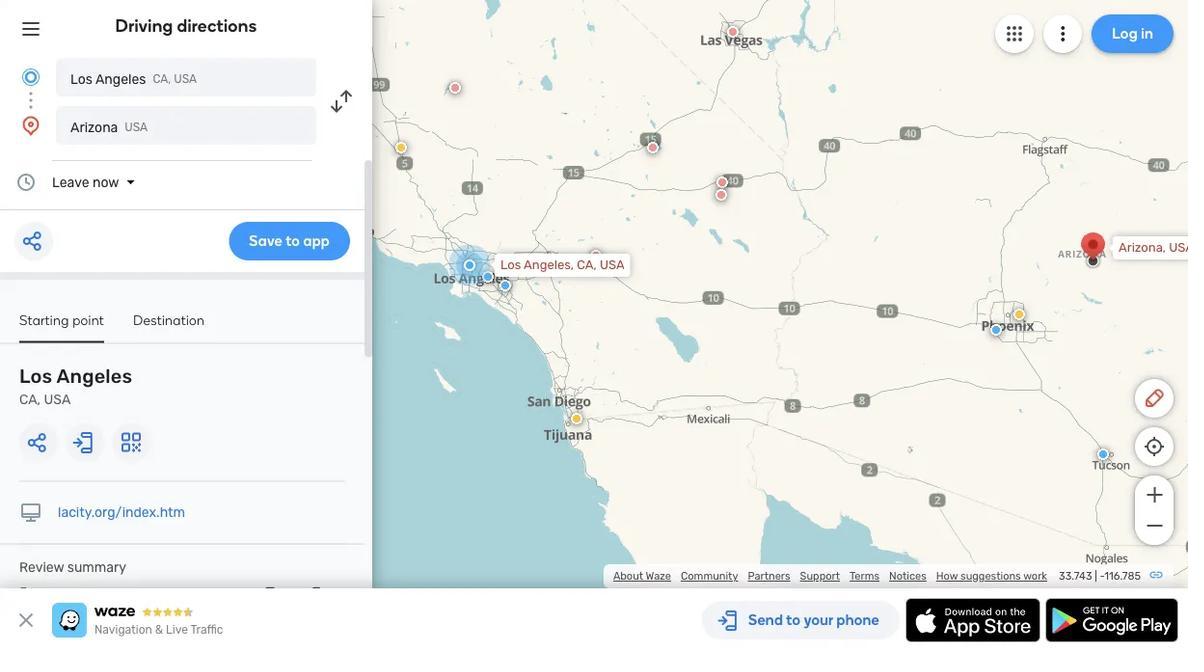Task type: describe. For each thing, give the bounding box(es) containing it.
hazard image
[[396, 142, 407, 153]]

lacity.org/index.htm link
[[58, 505, 185, 521]]

computer image
[[19, 501, 42, 524]]

terms
[[850, 570, 880, 583]]

suggestions
[[961, 570, 1022, 583]]

about
[[614, 570, 644, 583]]

summary
[[67, 560, 126, 576]]

directions
[[177, 15, 257, 36]]

how suggestions work link
[[937, 570, 1048, 583]]

traffic
[[191, 623, 223, 637]]

about waze community partners support terms notices how suggestions work
[[614, 570, 1048, 583]]

0 vertical spatial hazard image
[[1014, 309, 1026, 320]]

support link
[[800, 570, 840, 583]]

arizona,
[[1119, 240, 1167, 255]]

arizona, usa
[[1119, 240, 1189, 255]]

2 horizontal spatial los
[[501, 258, 521, 273]]

pencil image
[[1143, 387, 1167, 410]]

partners link
[[748, 570, 791, 583]]

usa right angeles,
[[600, 258, 625, 273]]

terms link
[[850, 570, 880, 583]]

starting point
[[19, 312, 104, 328]]

navigation
[[95, 623, 152, 637]]

1 vertical spatial hazard image
[[571, 413, 583, 425]]

navigation & live traffic
[[95, 623, 223, 637]]

usa inside arizona usa
[[125, 121, 148, 134]]

notices link
[[890, 570, 927, 583]]

1 horizontal spatial police image
[[1098, 449, 1110, 460]]

leave now
[[52, 174, 119, 190]]

location image
[[19, 114, 42, 137]]

clock image
[[14, 171, 38, 194]]

link image
[[1149, 567, 1165, 583]]

0 horizontal spatial ca,
[[19, 392, 41, 408]]

1 vertical spatial police image
[[991, 324, 1003, 336]]

notices
[[890, 570, 927, 583]]

destination button
[[133, 312, 205, 341]]

5
[[19, 585, 27, 601]]

1 horizontal spatial road closed image
[[717, 177, 728, 188]]

33.743 | -116.785
[[1060, 570, 1141, 583]]

review
[[19, 560, 64, 576]]

&
[[155, 623, 163, 637]]

point
[[73, 312, 104, 328]]

-
[[1100, 570, 1105, 583]]

work
[[1024, 570, 1048, 583]]

now
[[93, 174, 119, 190]]

community
[[681, 570, 739, 583]]

los angeles, ca, usa
[[501, 258, 625, 273]]



Task type: vqa. For each thing, say whether or not it's contained in the screenshot.
× link
no



Task type: locate. For each thing, give the bounding box(es) containing it.
hazard image
[[1014, 309, 1026, 320], [571, 413, 583, 425]]

1 vertical spatial los angeles ca, usa
[[19, 365, 132, 408]]

leave
[[52, 174, 89, 190]]

driving
[[115, 15, 173, 36]]

usa down driving directions
[[174, 72, 197, 86]]

1 vertical spatial los
[[501, 258, 521, 273]]

zoom in image
[[1143, 483, 1167, 507]]

los up arizona
[[70, 71, 93, 87]]

current location image
[[19, 66, 42, 89]]

1 vertical spatial road closed image
[[717, 177, 728, 188]]

0 horizontal spatial hazard image
[[571, 413, 583, 425]]

1 horizontal spatial police image
[[991, 324, 1003, 336]]

x image
[[14, 609, 38, 632]]

starting point button
[[19, 312, 104, 343]]

los left angeles,
[[501, 258, 521, 273]]

support
[[800, 570, 840, 583]]

0 vertical spatial road closed image
[[647, 142, 659, 153]]

2 vertical spatial ca,
[[19, 392, 41, 408]]

ca, right angeles,
[[577, 258, 597, 273]]

police image
[[500, 280, 511, 291], [991, 324, 1003, 336]]

arizona usa
[[70, 119, 148, 135]]

2 horizontal spatial ca,
[[577, 258, 597, 273]]

116.785
[[1105, 570, 1141, 583]]

waze
[[646, 570, 672, 583]]

ca,
[[153, 72, 171, 86], [577, 258, 597, 273], [19, 392, 41, 408]]

1 horizontal spatial ca,
[[153, 72, 171, 86]]

angeles
[[95, 71, 146, 87], [57, 365, 132, 388]]

driving directions
[[115, 15, 257, 36]]

los angeles ca, usa
[[70, 71, 197, 87], [19, 365, 132, 408]]

ca, down starting point "button"
[[19, 392, 41, 408]]

los angeles ca, usa down starting point "button"
[[19, 365, 132, 408]]

about waze link
[[614, 570, 672, 583]]

1 vertical spatial police image
[[1098, 449, 1110, 460]]

road closed image
[[647, 142, 659, 153], [717, 177, 728, 188]]

angeles up arizona usa at top left
[[95, 71, 146, 87]]

0 horizontal spatial road closed image
[[647, 142, 659, 153]]

los angeles ca, usa down driving
[[70, 71, 197, 87]]

usa down starting point "button"
[[44, 392, 71, 408]]

0 vertical spatial los
[[70, 71, 93, 87]]

1 vertical spatial ca,
[[577, 258, 597, 273]]

usa right arizona,
[[1170, 240, 1189, 255]]

|
[[1095, 570, 1098, 583]]

1 horizontal spatial hazard image
[[1014, 309, 1026, 320]]

33.743
[[1060, 570, 1093, 583]]

lacity.org/index.htm
[[58, 505, 185, 521]]

0 vertical spatial angeles
[[95, 71, 146, 87]]

arizona
[[70, 119, 118, 135]]

los down starting point "button"
[[19, 365, 52, 388]]

0 horizontal spatial los
[[19, 365, 52, 388]]

how
[[937, 570, 958, 583]]

4.6
[[248, 574, 330, 638]]

0 vertical spatial police image
[[482, 271, 494, 283]]

starting
[[19, 312, 69, 328]]

0 vertical spatial ca,
[[153, 72, 171, 86]]

review summary
[[19, 560, 126, 576]]

los
[[70, 71, 93, 87], [501, 258, 521, 273], [19, 365, 52, 388]]

zoom out image
[[1143, 514, 1167, 537]]

0 vertical spatial police image
[[500, 280, 511, 291]]

ca, down driving
[[153, 72, 171, 86]]

0 horizontal spatial police image
[[500, 280, 511, 291]]

community link
[[681, 570, 739, 583]]

0 vertical spatial los angeles ca, usa
[[70, 71, 197, 87]]

partners
[[748, 570, 791, 583]]

road closed image
[[728, 26, 739, 38], [450, 82, 461, 94], [716, 189, 728, 201], [591, 250, 602, 261]]

angeles,
[[524, 258, 574, 273]]

live
[[166, 623, 188, 637]]

usa right arizona
[[125, 121, 148, 134]]

0 horizontal spatial police image
[[482, 271, 494, 283]]

angeles down point
[[57, 365, 132, 388]]

2 vertical spatial los
[[19, 365, 52, 388]]

police image
[[482, 271, 494, 283], [1098, 449, 1110, 460]]

1 vertical spatial angeles
[[57, 365, 132, 388]]

1 horizontal spatial los
[[70, 71, 93, 87]]

usa
[[174, 72, 197, 86], [125, 121, 148, 134], [1170, 240, 1189, 255], [600, 258, 625, 273], [44, 392, 71, 408]]

destination
[[133, 312, 205, 328]]



